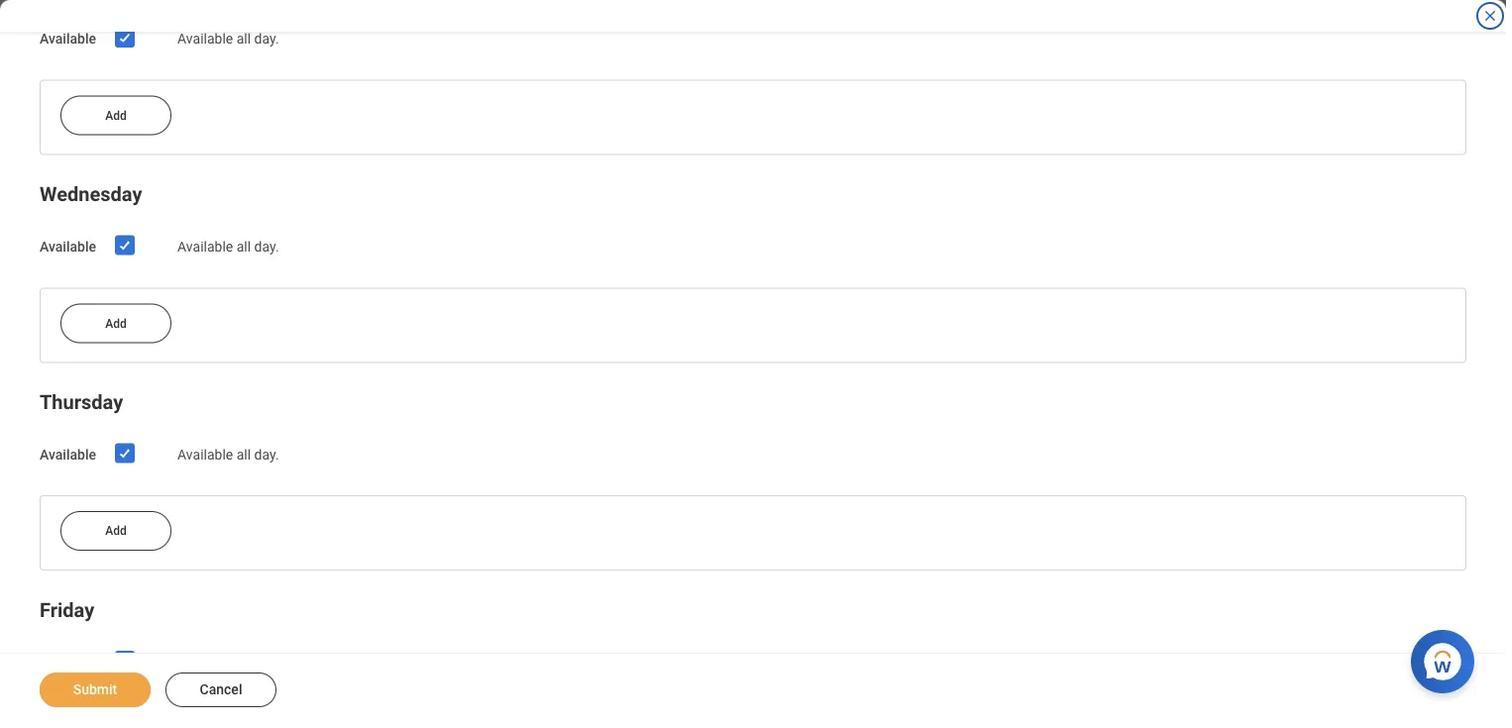 Task type: vqa. For each thing, say whether or not it's contained in the screenshot.
1st check small image
yes



Task type: locate. For each thing, give the bounding box(es) containing it.
dialog containing wednesday
[[0, 0, 1507, 726]]

1 vertical spatial check small image
[[113, 441, 137, 465]]

day. inside wednesday group
[[254, 238, 279, 255]]

2 available all day. from the top
[[177, 238, 279, 255]]

add button inside wednesday group
[[60, 304, 171, 343]]

day. for add button in the wednesday group
[[254, 238, 279, 255]]

2 vertical spatial check small image
[[113, 649, 137, 673]]

2 add button from the top
[[60, 304, 171, 343]]

friday button
[[40, 599, 94, 622]]

add
[[105, 109, 127, 122], [105, 316, 127, 330], [105, 524, 127, 538]]

2 check small image from the top
[[113, 441, 137, 465]]

all
[[237, 31, 251, 47], [237, 238, 251, 255], [237, 446, 251, 463], [237, 654, 251, 671]]

3 day. from the top
[[254, 446, 279, 463]]

thursday
[[40, 391, 123, 414]]

3 add from the top
[[105, 524, 127, 538]]

2 add from the top
[[105, 316, 127, 330]]

1 vertical spatial add
[[105, 316, 127, 330]]

check small image inside thursday group
[[113, 441, 137, 465]]

all inside friday group
[[237, 654, 251, 671]]

all for add button within the thursday group
[[237, 446, 251, 463]]

add button for thursday
[[60, 512, 171, 551]]

3 check small image from the top
[[113, 649, 137, 673]]

day. inside thursday group
[[254, 446, 279, 463]]

3 available all day. from the top
[[177, 446, 279, 463]]

0 vertical spatial add
[[105, 109, 127, 122]]

1 add from the top
[[105, 109, 127, 122]]

day. for add button within the thursday group
[[254, 446, 279, 463]]

submit
[[73, 682, 117, 698]]

1 vertical spatial add button
[[60, 304, 171, 343]]

all inside wednesday group
[[237, 238, 251, 255]]

day.
[[254, 31, 279, 47], [254, 238, 279, 255], [254, 446, 279, 463], [254, 654, 279, 671]]

1 day. from the top
[[254, 31, 279, 47]]

all for 3rd add button from the bottom of the page
[[237, 31, 251, 47]]

2 day. from the top
[[254, 238, 279, 255]]

1 add button from the top
[[60, 96, 171, 135]]

cancel button
[[166, 673, 277, 708]]

3 add button from the top
[[60, 512, 171, 551]]

2 vertical spatial add button
[[60, 512, 171, 551]]

3 all from the top
[[237, 446, 251, 463]]

add button up friday 'button'
[[60, 512, 171, 551]]

1 all from the top
[[237, 31, 251, 47]]

wednesday
[[40, 183, 142, 206]]

available all day. for add button in the wednesday group
[[177, 238, 279, 255]]

add inside wednesday group
[[105, 316, 127, 330]]

thursday button
[[40, 391, 123, 414]]

2 all from the top
[[237, 238, 251, 255]]

0 vertical spatial check small image
[[113, 26, 137, 49]]

add button down check small image
[[60, 304, 171, 343]]

add inside thursday group
[[105, 524, 127, 538]]

close change work availability for worker image
[[1483, 8, 1499, 24]]

available all day. inside wednesday group
[[177, 238, 279, 255]]

available all day.
[[177, 31, 279, 47], [177, 238, 279, 255], [177, 446, 279, 463], [177, 654, 279, 671]]

add button
[[60, 96, 171, 135], [60, 304, 171, 343], [60, 512, 171, 551]]

available all day. inside friday group
[[177, 654, 279, 671]]

available all day. inside thursday group
[[177, 446, 279, 463]]

4 all from the top
[[237, 654, 251, 671]]

all inside thursday group
[[237, 446, 251, 463]]

check small image
[[113, 26, 137, 49], [113, 441, 137, 465], [113, 649, 137, 673]]

4 available all day. from the top
[[177, 654, 279, 671]]

0 vertical spatial add button
[[60, 96, 171, 135]]

check small image for add button within the thursday group
[[113, 441, 137, 465]]

2 vertical spatial add
[[105, 524, 127, 538]]

check small image
[[113, 233, 137, 257]]

add button up wednesday
[[60, 96, 171, 135]]

day. inside friday group
[[254, 654, 279, 671]]

available
[[40, 31, 96, 47], [177, 31, 233, 47], [40, 238, 96, 255], [177, 238, 233, 255], [40, 446, 96, 463], [177, 446, 233, 463], [177, 654, 233, 671]]

4 day. from the top
[[254, 654, 279, 671]]

1 check small image from the top
[[113, 26, 137, 49]]

dialog
[[0, 0, 1507, 726]]

friday group
[[40, 595, 1467, 726]]

day. for 3rd add button from the bottom of the page
[[254, 31, 279, 47]]

1 available all day. from the top
[[177, 31, 279, 47]]

add for wednesday
[[105, 316, 127, 330]]

add button inside thursday group
[[60, 512, 171, 551]]



Task type: describe. For each thing, give the bounding box(es) containing it.
thursday group
[[40, 387, 1467, 571]]

add for thursday
[[105, 524, 127, 538]]

available all day. for add button within the thursday group
[[177, 446, 279, 463]]

add button for wednesday
[[60, 304, 171, 343]]

cancel
[[200, 682, 242, 698]]

workday assistant region
[[1412, 622, 1483, 694]]

all for add button in the wednesday group
[[237, 238, 251, 255]]

wednesday group
[[40, 179, 1467, 363]]

submit button
[[40, 673, 151, 708]]

friday
[[40, 599, 94, 622]]

check small image inside friday group
[[113, 649, 137, 673]]

available all day. for 3rd add button from the bottom of the page
[[177, 31, 279, 47]]

available inside friday group
[[177, 654, 233, 671]]

wednesday button
[[40, 183, 142, 206]]

check small image for 3rd add button from the bottom of the page
[[113, 26, 137, 49]]



